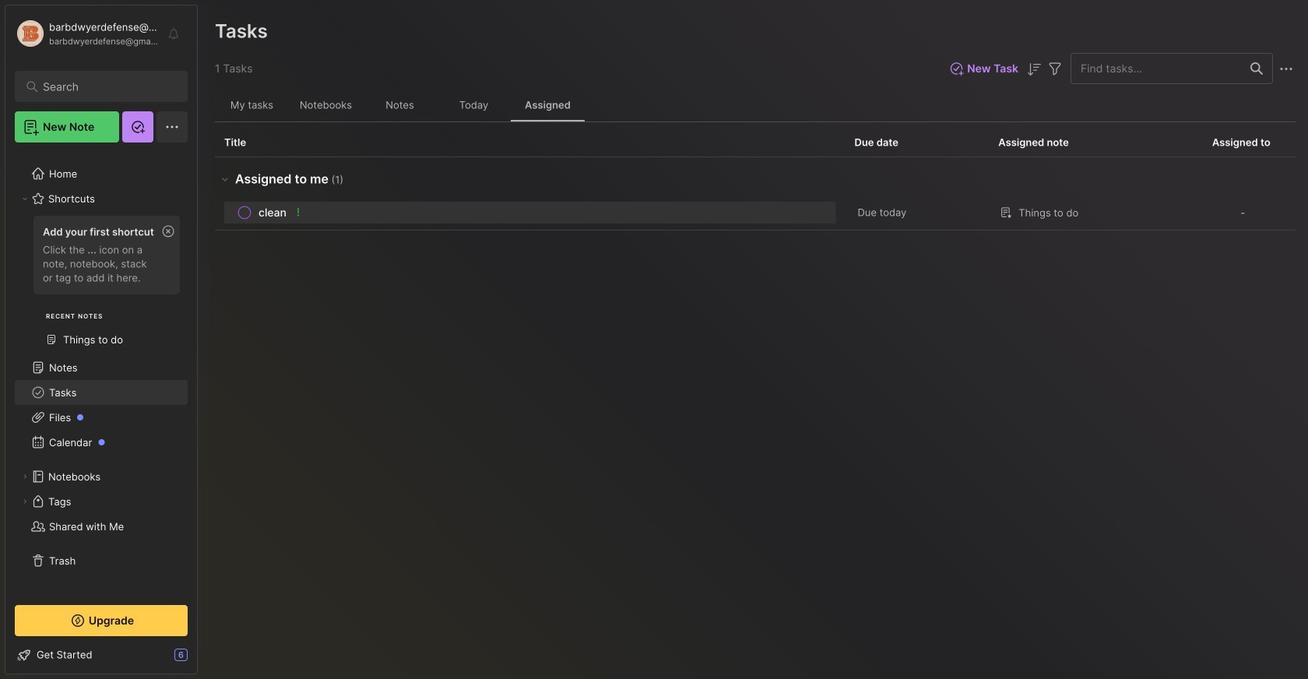 Task type: locate. For each thing, give the bounding box(es) containing it.
row
[[215, 195, 1296, 231], [224, 202, 836, 224]]

Sort tasks by… field
[[1025, 59, 1044, 79]]

tree
[[5, 152, 197, 591]]

group
[[15, 211, 188, 361]]

row group
[[215, 157, 1296, 231]]

main element
[[0, 0, 203, 679]]

clean 1 cell
[[259, 205, 287, 220]]

expand notebooks image
[[20, 472, 30, 481]]

None search field
[[43, 77, 167, 96]]

Account field
[[15, 18, 159, 49]]

group inside tree
[[15, 211, 188, 361]]

cell
[[215, 195, 845, 230]]



Task type: vqa. For each thing, say whether or not it's contained in the screenshot.
Collapse AssignedToMe image
yes



Task type: describe. For each thing, give the bounding box(es) containing it.
More actions and view options field
[[1273, 59, 1296, 78]]

Find tasks… text field
[[1072, 56, 1242, 81]]

tree inside main element
[[5, 152, 197, 591]]

Search text field
[[43, 79, 167, 94]]

more actions and view options image
[[1277, 60, 1296, 78]]

Help and Learning task checklist field
[[5, 643, 197, 667]]

collapse assignedtome image
[[219, 173, 231, 185]]

click to collapse image
[[197, 650, 208, 669]]

filter tasks image
[[1046, 60, 1065, 78]]

Filter tasks field
[[1046, 59, 1065, 78]]

none search field inside main element
[[43, 77, 167, 96]]

expand tags image
[[20, 497, 30, 506]]



